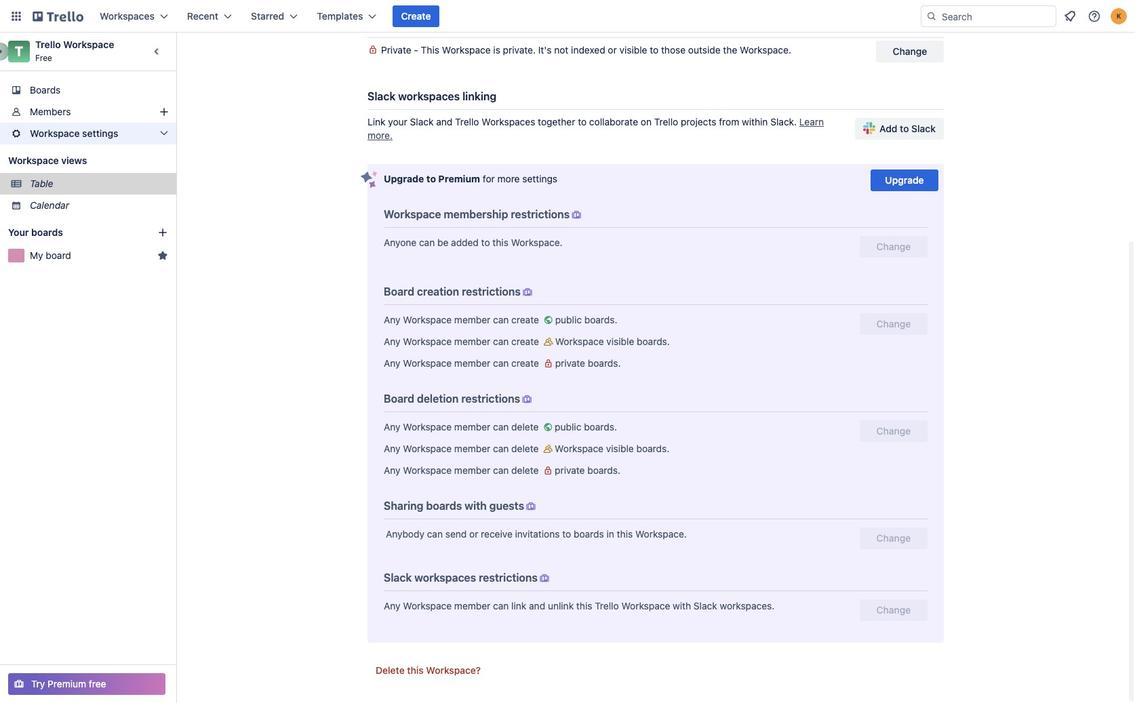 Task type: vqa. For each thing, say whether or not it's contained in the screenshot.
bottom web
no



Task type: locate. For each thing, give the bounding box(es) containing it.
1 horizontal spatial settings
[[522, 173, 558, 184]]

t link
[[8, 41, 30, 62]]

workspace?
[[426, 665, 481, 676]]

indexed
[[571, 44, 605, 56]]

2 vertical spatial visible
[[606, 443, 634, 454]]

board deletion restrictions
[[384, 393, 520, 405]]

change link for slack workspaces restrictions
[[860, 600, 928, 621]]

1 vertical spatial any workspace member can create
[[384, 336, 542, 347]]

your boards
[[8, 227, 63, 238]]

delete for public boards.
[[512, 421, 539, 433]]

1 vertical spatial private
[[555, 465, 585, 476]]

boards left in
[[574, 528, 604, 540]]

1 vertical spatial any workspace member can delete
[[384, 443, 541, 454]]

sm image
[[542, 357, 555, 370], [541, 442, 555, 456]]

2 workspace visible boards. from the top
[[555, 443, 670, 454]]

any workspace member can delete
[[384, 421, 541, 433], [384, 443, 541, 454], [384, 465, 541, 476]]

1 sm image from the top
[[542, 357, 555, 370]]

templates
[[317, 10, 363, 22]]

1 horizontal spatial workspace.
[[636, 528, 687, 540]]

0 vertical spatial workspaces
[[398, 90, 460, 102]]

settings down members link
[[82, 128, 118, 139]]

1 horizontal spatial premium
[[438, 173, 480, 184]]

workspace views
[[8, 155, 87, 166]]

0 vertical spatial or
[[608, 44, 617, 56]]

more
[[498, 173, 520, 184]]

or right the indexed
[[608, 44, 617, 56]]

t
[[15, 43, 23, 59]]

3 member from the top
[[454, 357, 491, 369]]

-
[[414, 44, 418, 56]]

workspace. right the
[[740, 44, 792, 56]]

change button for add to slack
[[876, 41, 944, 62]]

to right the added
[[481, 237, 490, 248]]

0 horizontal spatial premium
[[48, 678, 86, 690]]

2 public from the top
[[555, 421, 582, 433]]

1 vertical spatial or
[[469, 528, 478, 540]]

2 vertical spatial any workspace member can create
[[384, 357, 542, 369]]

1 vertical spatial workspace.
[[511, 237, 563, 248]]

premium
[[438, 173, 480, 184], [48, 678, 86, 690]]

to right together
[[578, 116, 587, 128]]

1 public from the top
[[555, 314, 582, 326]]

1 change link from the top
[[860, 313, 928, 335]]

1 public boards. from the top
[[555, 314, 618, 326]]

2 vertical spatial any workspace member can delete
[[384, 465, 541, 476]]

3 delete from the top
[[512, 465, 539, 476]]

public boards. for board creation restrictions
[[555, 314, 618, 326]]

3 create from the top
[[512, 357, 539, 369]]

sm image for workspace visible boards.
[[541, 442, 555, 456]]

with
[[465, 500, 487, 512], [673, 600, 691, 612]]

restrictions
[[511, 208, 570, 220], [462, 286, 521, 298], [461, 393, 520, 405], [479, 572, 538, 584]]

to right invitations
[[562, 528, 571, 540]]

settings right more
[[522, 173, 558, 184]]

1 vertical spatial public
[[555, 421, 582, 433]]

restrictions for board deletion restrictions
[[461, 393, 520, 405]]

change button down search image
[[876, 41, 944, 62]]

0 horizontal spatial settings
[[82, 128, 118, 139]]

1 vertical spatial sm image
[[541, 442, 555, 456]]

sharing
[[384, 500, 424, 512]]

2 vertical spatial create
[[512, 357, 539, 369]]

0 vertical spatial with
[[465, 500, 487, 512]]

2 private boards. from the top
[[555, 465, 621, 476]]

starred button
[[243, 5, 306, 27]]

unlink
[[548, 600, 574, 612]]

workspace visible boards. for board creation restrictions
[[555, 336, 670, 347]]

or right send
[[469, 528, 478, 540]]

2 private from the top
[[555, 465, 585, 476]]

1 vertical spatial boards
[[426, 500, 462, 512]]

back to home image
[[33, 5, 83, 27]]

create for public boards.
[[512, 314, 539, 326]]

workspace. down workspace membership restrictions
[[511, 237, 563, 248]]

1 vertical spatial change button
[[860, 236, 928, 258]]

delete this workspace? button
[[368, 660, 489, 682]]

0 vertical spatial board
[[384, 286, 414, 298]]

private boards. for board deletion restrictions
[[555, 465, 621, 476]]

2 create from the top
[[512, 336, 539, 347]]

2 horizontal spatial workspace.
[[740, 44, 792, 56]]

0 vertical spatial and
[[436, 116, 453, 128]]

trello
[[35, 39, 61, 50], [455, 116, 479, 128], [654, 116, 678, 128], [595, 600, 619, 612]]

0 vertical spatial workspaces
[[100, 10, 155, 22]]

board left creation
[[384, 286, 414, 298]]

6 member from the top
[[454, 465, 491, 476]]

more.
[[368, 130, 393, 141]]

slack right add
[[912, 123, 936, 134]]

sm image
[[570, 208, 583, 222], [521, 286, 534, 299], [542, 313, 555, 327], [542, 335, 555, 349], [520, 393, 534, 406], [541, 421, 555, 434], [541, 464, 555, 478], [524, 500, 538, 513], [538, 572, 551, 585]]

0 vertical spatial any workspace member can create
[[384, 314, 542, 326]]

2 vertical spatial boards
[[574, 528, 604, 540]]

with left workspaces.
[[673, 600, 691, 612]]

upgrade button
[[871, 170, 939, 191]]

create button
[[393, 5, 439, 27]]

0 vertical spatial public
[[555, 314, 582, 326]]

restrictions down more
[[511, 208, 570, 220]]

your
[[8, 227, 29, 238]]

change button down 'upgrade' button
[[860, 236, 928, 258]]

1 vertical spatial workspaces
[[415, 572, 476, 584]]

try premium free button
[[8, 674, 166, 695]]

this right the added
[[493, 237, 509, 248]]

0 vertical spatial public boards.
[[555, 314, 618, 326]]

projects
[[681, 116, 717, 128]]

Search field
[[937, 6, 1056, 26]]

create for workspace visible boards.
[[512, 336, 539, 347]]

0 vertical spatial private boards.
[[555, 357, 621, 369]]

this right delete in the left of the page
[[407, 665, 424, 676]]

4 change link from the top
[[860, 600, 928, 621]]

creation
[[417, 286, 459, 298]]

trello down linking
[[455, 116, 479, 128]]

1 any from the top
[[384, 314, 401, 326]]

any
[[384, 314, 401, 326], [384, 336, 401, 347], [384, 357, 401, 369], [384, 421, 401, 433], [384, 443, 401, 454], [384, 465, 401, 476], [384, 600, 401, 612]]

private
[[555, 357, 585, 369], [555, 465, 585, 476]]

4 any from the top
[[384, 421, 401, 433]]

anybody can send or receive invitations to boards in this workspace.
[[386, 528, 687, 540]]

boards
[[30, 84, 61, 96]]

1 vertical spatial public boards.
[[555, 421, 617, 433]]

or
[[608, 44, 617, 56], [469, 528, 478, 540]]

0 vertical spatial visible
[[620, 44, 647, 56]]

0 vertical spatial premium
[[438, 173, 480, 184]]

1 horizontal spatial workspaces
[[482, 116, 535, 128]]

boards up my board in the left of the page
[[31, 227, 63, 238]]

starred
[[251, 10, 284, 22]]

upgrade right the sparkle image
[[384, 173, 424, 184]]

0 horizontal spatial boards
[[31, 227, 63, 238]]

board left deletion
[[384, 393, 414, 405]]

search image
[[927, 11, 937, 22]]

change link for board creation restrictions
[[860, 313, 928, 335]]

2 sm image from the top
[[541, 442, 555, 456]]

2 any workspace member can create from the top
[[384, 336, 542, 347]]

private.
[[503, 44, 536, 56]]

0 horizontal spatial workspace.
[[511, 237, 563, 248]]

boards up send
[[426, 500, 462, 512]]

board
[[384, 286, 414, 298], [384, 393, 414, 405]]

1 vertical spatial create
[[512, 336, 539, 347]]

2 board from the top
[[384, 393, 414, 405]]

1 vertical spatial private boards.
[[555, 465, 621, 476]]

open information menu image
[[1088, 9, 1102, 23]]

upgrade for upgrade
[[885, 174, 924, 186]]

workspaces for linking
[[398, 90, 460, 102]]

3 change link from the top
[[860, 528, 928, 549]]

member
[[454, 314, 491, 326], [454, 336, 491, 347], [454, 357, 491, 369], [454, 421, 491, 433], [454, 443, 491, 454], [454, 465, 491, 476], [454, 600, 491, 612]]

1 horizontal spatial and
[[529, 600, 545, 612]]

1 private from the top
[[555, 357, 585, 369]]

link
[[512, 600, 527, 612]]

visible for board creation restrictions
[[607, 336, 634, 347]]

1 vertical spatial workspaces
[[482, 116, 535, 128]]

private boards.
[[555, 357, 621, 369], [555, 465, 621, 476]]

change
[[893, 45, 927, 57], [877, 241, 911, 252], [877, 318, 911, 330], [877, 425, 911, 437], [877, 532, 911, 544], [877, 604, 911, 616]]

1 vertical spatial delete
[[512, 443, 539, 454]]

premium right "try"
[[48, 678, 86, 690]]

0 vertical spatial workspace.
[[740, 44, 792, 56]]

private boards. for board creation restrictions
[[555, 357, 621, 369]]

boards.
[[585, 314, 618, 326], [637, 336, 670, 347], [588, 357, 621, 369], [584, 421, 617, 433], [637, 443, 670, 454], [588, 465, 621, 476]]

0 vertical spatial settings
[[82, 128, 118, 139]]

change button
[[876, 41, 944, 62], [860, 236, 928, 258]]

anyone can be added to this workspace.
[[384, 237, 563, 248]]

any workspace member can link and unlink this trello workspace with slack workspaces.
[[384, 600, 775, 612]]

sm image for private boards.
[[542, 357, 555, 370]]

1 horizontal spatial upgrade
[[885, 174, 924, 186]]

upgrade inside 'upgrade' button
[[885, 174, 924, 186]]

table link
[[30, 177, 168, 191]]

in
[[607, 528, 614, 540]]

workspaces up your
[[398, 90, 460, 102]]

1 board from the top
[[384, 286, 414, 298]]

workspace visible boards.
[[555, 336, 670, 347], [555, 443, 670, 454]]

any workspace member can create for private boards.
[[384, 357, 542, 369]]

restrictions right deletion
[[461, 393, 520, 405]]

restrictions for board creation restrictions
[[462, 286, 521, 298]]

1 horizontal spatial boards
[[426, 500, 462, 512]]

0 vertical spatial boards
[[31, 227, 63, 238]]

sparkle image
[[361, 171, 378, 189]]

free
[[89, 678, 106, 690]]

1 any workspace member can create from the top
[[384, 314, 542, 326]]

0 vertical spatial any workspace member can delete
[[384, 421, 541, 433]]

1 vertical spatial premium
[[48, 678, 86, 690]]

views
[[61, 155, 87, 166]]

2 horizontal spatial boards
[[574, 528, 604, 540]]

and right the link
[[529, 600, 545, 612]]

1 delete from the top
[[512, 421, 539, 433]]

starred icon image
[[157, 250, 168, 261]]

add board image
[[157, 227, 168, 238]]

linking
[[463, 90, 497, 102]]

to left those
[[650, 44, 659, 56]]

workspace settings button
[[0, 123, 176, 144]]

2 vertical spatial delete
[[512, 465, 539, 476]]

upgrade down add to slack "link"
[[885, 174, 924, 186]]

trello up free
[[35, 39, 61, 50]]

0 vertical spatial private
[[555, 357, 585, 369]]

1 vertical spatial visible
[[607, 336, 634, 347]]

1 create from the top
[[512, 314, 539, 326]]

change link for board deletion restrictions
[[860, 421, 928, 442]]

private for board creation restrictions
[[555, 357, 585, 369]]

restrictions down anyone can be added to this workspace.
[[462, 286, 521, 298]]

deletion
[[417, 393, 459, 405]]

3 any workspace member can delete from the top
[[384, 465, 541, 476]]

workspaces down send
[[415, 572, 476, 584]]

2 delete from the top
[[512, 443, 539, 454]]

2 change link from the top
[[860, 421, 928, 442]]

any workspace member can delete for public boards.
[[384, 421, 541, 433]]

0 notifications image
[[1062, 8, 1078, 24]]

change link for sharing boards with guests
[[860, 528, 928, 549]]

0 horizontal spatial or
[[469, 528, 478, 540]]

this right in
[[617, 528, 633, 540]]

0 vertical spatial change button
[[876, 41, 944, 62]]

0 vertical spatial sm image
[[542, 357, 555, 370]]

2 vertical spatial workspace.
[[636, 528, 687, 540]]

7 any from the top
[[384, 600, 401, 612]]

2 public boards. from the top
[[555, 421, 617, 433]]

1 vertical spatial workspace visible boards.
[[555, 443, 670, 454]]

0 horizontal spatial workspaces
[[100, 10, 155, 22]]

any workspace member can create
[[384, 314, 542, 326], [384, 336, 542, 347], [384, 357, 542, 369]]

1 workspace visible boards. from the top
[[555, 336, 670, 347]]

workspaces down linking
[[482, 116, 535, 128]]

0 horizontal spatial upgrade
[[384, 173, 424, 184]]

1 private boards. from the top
[[555, 357, 621, 369]]

1 horizontal spatial with
[[673, 600, 691, 612]]

upgrade
[[384, 173, 424, 184], [885, 174, 924, 186]]

and
[[436, 116, 453, 128], [529, 600, 545, 612]]

0 vertical spatial delete
[[512, 421, 539, 433]]

to
[[650, 44, 659, 56], [578, 116, 587, 128], [900, 123, 909, 134], [427, 173, 436, 184], [481, 237, 490, 248], [562, 528, 571, 540]]

workspaces up "workspace navigation collapse icon"
[[100, 10, 155, 22]]

3 any workspace member can create from the top
[[384, 357, 542, 369]]

and down "slack workspaces linking" at the left top
[[436, 116, 453, 128]]

any workspace member can create for workspace visible boards.
[[384, 336, 542, 347]]

restrictions for workspace membership restrictions
[[511, 208, 570, 220]]

to inside add to slack "link"
[[900, 123, 909, 134]]

trello workspace link
[[35, 39, 114, 50]]

public boards.
[[555, 314, 618, 326], [555, 421, 617, 433]]

0 horizontal spatial with
[[465, 500, 487, 512]]

1 vertical spatial board
[[384, 393, 414, 405]]

0 vertical spatial workspace visible boards.
[[555, 336, 670, 347]]

public
[[555, 314, 582, 326], [555, 421, 582, 433]]

3 any from the top
[[384, 357, 401, 369]]

outside
[[688, 44, 721, 56]]

any workspace member can create for public boards.
[[384, 314, 542, 326]]

0 vertical spatial create
[[512, 314, 539, 326]]

1 vertical spatial and
[[529, 600, 545, 612]]

1 any workspace member can delete from the top
[[384, 421, 541, 433]]

with left guests
[[465, 500, 487, 512]]

slack
[[368, 90, 396, 102], [410, 116, 434, 128], [912, 123, 936, 134], [384, 572, 412, 584], [694, 600, 717, 612]]

2 any workspace member can delete from the top
[[384, 443, 541, 454]]

premium left for
[[438, 173, 480, 184]]

change for slack workspaces restrictions
[[877, 604, 911, 616]]

to right add
[[900, 123, 909, 134]]

restrictions up the link
[[479, 572, 538, 584]]

5 member from the top
[[454, 443, 491, 454]]

add to slack
[[880, 123, 936, 134]]

this
[[493, 237, 509, 248], [617, 528, 633, 540], [577, 600, 592, 612], [407, 665, 424, 676]]

workspace. right in
[[636, 528, 687, 540]]



Task type: describe. For each thing, give the bounding box(es) containing it.
visible for board deletion restrictions
[[606, 443, 634, 454]]

delete for workspace visible boards.
[[512, 443, 539, 454]]

membership
[[444, 208, 508, 220]]

workspace membership restrictions
[[384, 208, 570, 220]]

restrictions for slack workspaces restrictions
[[479, 572, 538, 584]]

5 any from the top
[[384, 443, 401, 454]]

link
[[368, 116, 386, 128]]

slack workspaces restrictions
[[384, 572, 538, 584]]

workspace inside workspace settings popup button
[[30, 128, 80, 139]]

my
[[30, 250, 43, 261]]

delete this workspace?
[[376, 665, 481, 676]]

slack.
[[771, 116, 797, 128]]

learn more. link
[[368, 116, 824, 141]]

templates button
[[309, 5, 385, 27]]

those
[[661, 44, 686, 56]]

upgrade for upgrade to premium for more settings
[[384, 173, 424, 184]]

your
[[388, 116, 408, 128]]

board
[[46, 250, 71, 261]]

calendar link
[[30, 199, 168, 212]]

1 member from the top
[[454, 314, 491, 326]]

workspace settings
[[30, 128, 118, 139]]

create
[[401, 10, 431, 22]]

workspace inside trello workspace free
[[63, 39, 114, 50]]

delete
[[376, 665, 405, 676]]

create for private boards.
[[512, 357, 539, 369]]

anybody
[[386, 528, 425, 540]]

boards link
[[0, 79, 176, 101]]

learn more.
[[368, 116, 824, 141]]

added
[[451, 237, 479, 248]]

free
[[35, 53, 52, 63]]

7 member from the top
[[454, 600, 491, 612]]

add
[[880, 123, 898, 134]]

6 any from the top
[[384, 465, 401, 476]]

change for board deletion restrictions
[[877, 425, 911, 437]]

this right unlink
[[577, 600, 592, 612]]

any workspace member can delete for private boards.
[[384, 465, 541, 476]]

members
[[30, 106, 71, 117]]

1 vertical spatial with
[[673, 600, 691, 612]]

public boards. for board deletion restrictions
[[555, 421, 617, 433]]

from
[[719, 116, 740, 128]]

trello right on on the top right of the page
[[654, 116, 678, 128]]

the
[[723, 44, 738, 56]]

board for board creation restrictions
[[384, 286, 414, 298]]

workspaces.
[[720, 600, 775, 612]]

on
[[641, 116, 652, 128]]

my board link
[[30, 249, 152, 262]]

private - this workspace is private. it's not indexed or visible to those outside the workspace.
[[381, 44, 792, 56]]

guests
[[490, 500, 524, 512]]

try
[[31, 678, 45, 690]]

board creation restrictions
[[384, 286, 521, 298]]

boards for sharing
[[426, 500, 462, 512]]

not
[[554, 44, 569, 56]]

your boards with 1 items element
[[8, 225, 137, 241]]

recent button
[[179, 5, 240, 27]]

table
[[30, 178, 53, 189]]

settings inside popup button
[[82, 128, 118, 139]]

1 horizontal spatial or
[[608, 44, 617, 56]]

collaborate
[[589, 116, 638, 128]]

slack right your
[[410, 116, 434, 128]]

link your slack and trello workspaces together to collaborate on trello projects from within slack.
[[368, 116, 797, 128]]

slack down anybody
[[384, 572, 412, 584]]

any workspace member can delete for workspace visible boards.
[[384, 443, 541, 454]]

slack workspaces linking
[[368, 90, 497, 102]]

2 any from the top
[[384, 336, 401, 347]]

receive
[[481, 528, 513, 540]]

within
[[742, 116, 768, 128]]

calendar
[[30, 199, 69, 211]]

anyone
[[384, 237, 417, 248]]

workspaces button
[[92, 5, 176, 27]]

my board
[[30, 250, 71, 261]]

trello workspace free
[[35, 39, 114, 63]]

to left for
[[427, 173, 436, 184]]

invitations
[[515, 528, 560, 540]]

workspace navigation collapse icon image
[[148, 42, 167, 61]]

members link
[[0, 101, 176, 123]]

add to slack link
[[855, 118, 944, 140]]

change for sharing boards with guests
[[877, 532, 911, 544]]

primary element
[[0, 0, 1135, 33]]

learn
[[800, 116, 824, 128]]

send
[[445, 528, 467, 540]]

be
[[438, 237, 449, 248]]

trello inside trello workspace free
[[35, 39, 61, 50]]

together
[[538, 116, 575, 128]]

sharing boards with guests
[[384, 500, 524, 512]]

this inside button
[[407, 665, 424, 676]]

boards for your
[[31, 227, 63, 238]]

private for board deletion restrictions
[[555, 465, 585, 476]]

delete for private boards.
[[512, 465, 539, 476]]

this
[[421, 44, 440, 56]]

workspaces for restrictions
[[415, 572, 476, 584]]

premium inside try premium free button
[[48, 678, 86, 690]]

trello right unlink
[[595, 600, 619, 612]]

4 member from the top
[[454, 421, 491, 433]]

is
[[493, 44, 501, 56]]

recent
[[187, 10, 218, 22]]

workspaces inside dropdown button
[[100, 10, 155, 22]]

switch to… image
[[9, 9, 23, 23]]

slack up link
[[368, 90, 396, 102]]

1 vertical spatial settings
[[522, 173, 558, 184]]

slack left workspaces.
[[694, 600, 717, 612]]

change for board creation restrictions
[[877, 318, 911, 330]]

public for board deletion restrictions
[[555, 421, 582, 433]]

0 horizontal spatial and
[[436, 116, 453, 128]]

workspace visible boards. for board deletion restrictions
[[555, 443, 670, 454]]

2 member from the top
[[454, 336, 491, 347]]

private
[[381, 44, 411, 56]]

public for board creation restrictions
[[555, 314, 582, 326]]

change button for change
[[860, 236, 928, 258]]

for
[[483, 173, 495, 184]]

try premium free
[[31, 678, 106, 690]]

upgrade to premium for more settings
[[384, 173, 558, 184]]

board for board deletion restrictions
[[384, 393, 414, 405]]

kendallparks02 (kendallparks02) image
[[1111, 8, 1127, 24]]

slack inside "link"
[[912, 123, 936, 134]]

it's
[[538, 44, 552, 56]]



